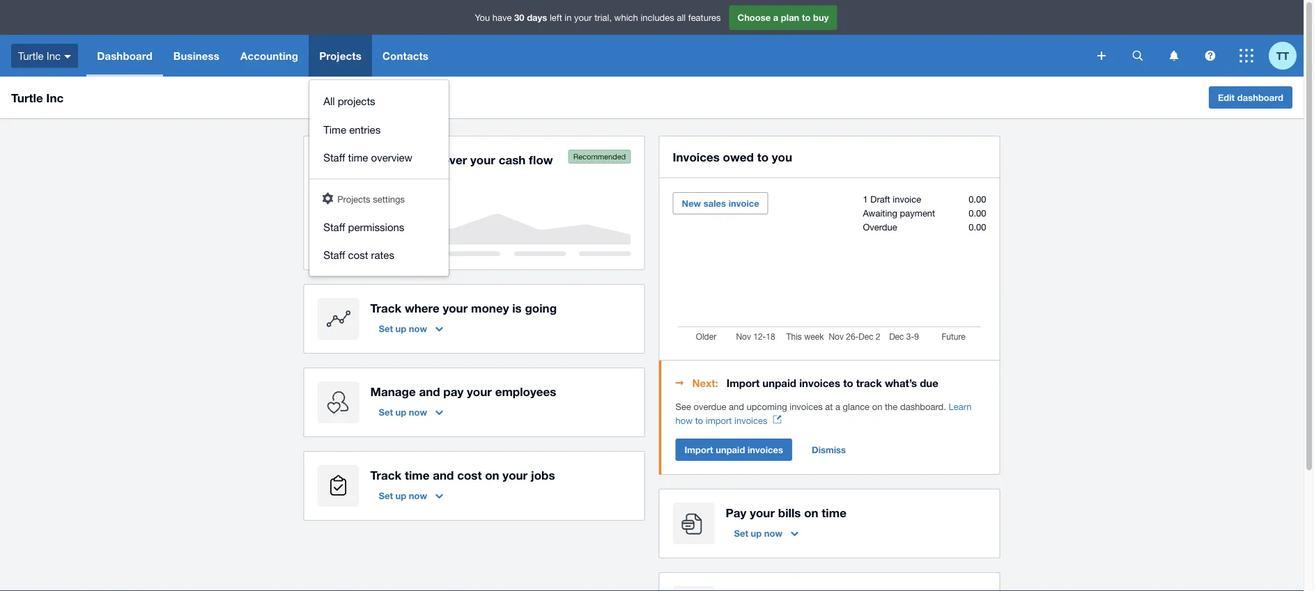 Task type: describe. For each thing, give the bounding box(es) containing it.
set up now for pay your bills on time
[[734, 528, 783, 539]]

how
[[676, 415, 693, 426]]

due
[[920, 377, 939, 390]]

choose a plan to buy
[[738, 12, 829, 23]]

set up now for track time and cost on your jobs
[[379, 491, 427, 502]]

invoices owed to you link
[[673, 147, 793, 167]]

track for track time and cost on your jobs
[[371, 468, 402, 482]]

see overdue and upcoming invoices at a glance on the dashboard.
[[676, 402, 949, 412]]

overdue link
[[863, 222, 898, 232]]

time entries
[[324, 123, 381, 136]]

and for track time and cost on your jobs
[[433, 468, 454, 482]]

set up now button for track time and cost on your jobs
[[371, 485, 452, 508]]

projects for projects settings
[[338, 194, 371, 205]]

new
[[682, 198, 701, 209]]

list box inside banner
[[310, 80, 449, 276]]

glance
[[843, 402, 870, 412]]

edit
[[1218, 92, 1235, 103]]

0 horizontal spatial svg image
[[1133, 51, 1144, 61]]

permissions
[[348, 221, 405, 233]]

overview
[[371, 152, 413, 164]]

opens in a new tab link
[[699, 415, 870, 426]]

now down visibility
[[409, 175, 427, 186]]

projects icon image
[[318, 466, 359, 508]]

import unpaid invoices button
[[676, 439, 793, 461]]

entries
[[349, 123, 381, 136]]

contacts button
[[372, 35, 439, 77]]

1 horizontal spatial on
[[805, 506, 819, 520]]

staff time overview
[[324, 152, 413, 164]]

visibility
[[394, 153, 439, 167]]

left
[[550, 12, 562, 23]]

invoices
[[673, 150, 720, 164]]

set up now up the settings
[[379, 175, 427, 186]]

overdue
[[863, 222, 898, 232]]

inc inside "popup button"
[[47, 50, 61, 62]]

opens in a new tab image
[[773, 416, 782, 424]]

1
[[863, 194, 868, 205]]

track time and cost on your jobs
[[371, 468, 555, 482]]

up for track time and cost on your jobs
[[396, 491, 407, 502]]

opens in a new tab image
[[856, 416, 865, 424]]

staff permissions link
[[310, 213, 449, 241]]

import unpaid invoices
[[685, 445, 784, 456]]

learn how to import invoices
[[676, 402, 972, 426]]

set up now button for pay your bills on time
[[726, 523, 807, 545]]

accounting
[[241, 49, 298, 62]]

now for manage and pay your employees
[[409, 407, 427, 418]]

edit dashboard
[[1218, 92, 1284, 103]]

staff time overview link
[[310, 144, 449, 172]]

dismiss
[[812, 445, 846, 456]]

learn
[[949, 402, 972, 412]]

employees icon image
[[318, 382, 359, 424]]

accounting button
[[230, 35, 309, 77]]

all projects link
[[310, 87, 449, 115]]

up up the settings
[[396, 175, 407, 186]]

contacts
[[383, 49, 429, 62]]

on inside panel body document
[[873, 402, 883, 412]]

1 horizontal spatial svg image
[[1206, 51, 1216, 61]]

get visibility over your cash flow
[[371, 153, 553, 167]]

track money icon image
[[318, 298, 359, 340]]

where
[[405, 301, 440, 315]]

tt
[[1277, 49, 1290, 62]]

up for manage and pay your employees
[[396, 407, 407, 418]]

0.00 link for draft
[[969, 194, 987, 205]]

staff permissions
[[324, 221, 405, 233]]

0.00 for draft
[[969, 194, 987, 205]]

includes
[[641, 12, 675, 23]]

set up now button for track where your money is going
[[371, 318, 452, 340]]

manage
[[371, 385, 416, 399]]

dashboard
[[1238, 92, 1284, 103]]

all
[[324, 95, 335, 107]]

import unpaid invoices to track what's due
[[727, 377, 939, 390]]

pay
[[444, 385, 464, 399]]

set for pay your bills on time
[[734, 528, 749, 539]]

you have 30 days left in your trial, which includes all features
[[475, 12, 721, 23]]

days
[[527, 12, 547, 23]]

new sales invoice button
[[673, 192, 769, 215]]

1 draft invoice
[[863, 194, 922, 205]]

manage and pay your employees
[[371, 385, 557, 399]]

tt button
[[1269, 35, 1304, 77]]

invoices inside learn how to import invoices
[[735, 415, 768, 426]]

awaiting
[[863, 208, 898, 219]]

3 0.00 link from the top
[[969, 222, 987, 232]]

rates
[[371, 249, 394, 261]]

get
[[371, 153, 390, 167]]

staff cost rates
[[324, 249, 394, 261]]

you
[[475, 12, 490, 23]]

svg image inside turtle inc "popup button"
[[64, 55, 71, 58]]

navigation inside banner
[[87, 35, 1088, 276]]

buy
[[814, 12, 829, 23]]

business button
[[163, 35, 230, 77]]

set up now button down visibility
[[371, 169, 452, 192]]

2 horizontal spatial svg image
[[1240, 49, 1254, 63]]

invoice for new sales invoice
[[729, 198, 760, 209]]

now for pay your bills on time
[[765, 528, 783, 539]]

cost inside staff cost rates link
[[348, 249, 368, 261]]

projects settings
[[338, 194, 405, 205]]

staff for staff permissions
[[324, 221, 345, 233]]

choose
[[738, 12, 771, 23]]

you
[[772, 150, 793, 164]]

up for track where your money is going
[[396, 323, 407, 334]]

turtle inc button
[[0, 35, 87, 77]]

jobs
[[531, 468, 555, 482]]

trial,
[[595, 12, 612, 23]]

0.00 link for payment
[[969, 208, 987, 219]]

is
[[513, 301, 522, 315]]

the
[[885, 402, 898, 412]]

new sales invoice
[[682, 198, 760, 209]]

import for import unpaid invoices
[[685, 445, 714, 456]]

up for pay your bills on time
[[751, 528, 762, 539]]

set up the settings
[[379, 175, 393, 186]]



Task type: locate. For each thing, give the bounding box(es) containing it.
2 vertical spatial 0.00
[[969, 222, 987, 232]]

1 vertical spatial inc
[[46, 91, 64, 105]]

payment
[[900, 208, 936, 219]]

to left track
[[844, 377, 854, 390]]

0 vertical spatial a
[[774, 12, 779, 23]]

awaiting payment link
[[863, 208, 936, 219]]

set up now down pay
[[734, 528, 783, 539]]

set for manage and pay your employees
[[379, 407, 393, 418]]

going
[[525, 301, 557, 315]]

turtle
[[18, 50, 44, 62], [11, 91, 43, 105]]

projects inside dropdown button
[[319, 49, 362, 62]]

up down pay your bills on time
[[751, 528, 762, 539]]

0 vertical spatial unpaid
[[763, 377, 797, 390]]

svg image
[[1170, 51, 1179, 61], [1098, 52, 1106, 60], [64, 55, 71, 58]]

1 horizontal spatial time
[[405, 468, 430, 482]]

2 horizontal spatial svg image
[[1170, 51, 1179, 61]]

banner
[[0, 0, 1304, 276]]

0 vertical spatial staff
[[324, 152, 345, 164]]

now for track where your money is going
[[409, 323, 427, 334]]

up right 'projects icon'
[[396, 491, 407, 502]]

0 vertical spatial cost
[[348, 249, 368, 261]]

projects button
[[309, 35, 372, 77]]

1 horizontal spatial svg image
[[1098, 52, 1106, 60]]

set up now button down track time and cost on your jobs
[[371, 485, 452, 508]]

0 horizontal spatial on
[[485, 468, 500, 482]]

3 staff from the top
[[324, 249, 345, 261]]

1 vertical spatial cost
[[457, 468, 482, 482]]

2 0.00 from the top
[[969, 208, 987, 219]]

set up now for manage and pay your employees
[[379, 407, 427, 418]]

track where your money is going
[[371, 301, 557, 315]]

at
[[826, 402, 833, 412]]

1 vertical spatial track
[[371, 468, 402, 482]]

invoices down opens in a new tab image
[[748, 445, 784, 456]]

0 vertical spatial track
[[371, 301, 402, 315]]

2 horizontal spatial time
[[822, 506, 847, 520]]

plan
[[781, 12, 800, 23]]

2 horizontal spatial on
[[873, 402, 883, 412]]

now down 'manage'
[[409, 407, 427, 418]]

track right 'projects icon'
[[371, 468, 402, 482]]

import inside heading
[[727, 377, 760, 390]]

staff
[[324, 152, 345, 164], [324, 221, 345, 233], [324, 249, 345, 261]]

invoices left at
[[790, 402, 823, 412]]

flow
[[529, 153, 553, 167]]

bills
[[779, 506, 801, 520]]

up
[[396, 175, 407, 186], [396, 323, 407, 334], [396, 407, 407, 418], [396, 491, 407, 502], [751, 528, 762, 539]]

set up now down where on the bottom left
[[379, 323, 427, 334]]

invoices owed to you
[[673, 150, 793, 164]]

1 vertical spatial 0.00 link
[[969, 208, 987, 219]]

0.00
[[969, 194, 987, 205], [969, 208, 987, 219], [969, 222, 987, 232]]

unpaid down import
[[716, 445, 745, 456]]

1 horizontal spatial invoice
[[893, 194, 922, 205]]

inc
[[47, 50, 61, 62], [46, 91, 64, 105]]

0 horizontal spatial cost
[[348, 249, 368, 261]]

2 track from the top
[[371, 468, 402, 482]]

0 vertical spatial import
[[727, 377, 760, 390]]

your
[[574, 12, 592, 23], [471, 153, 496, 167], [443, 301, 468, 315], [467, 385, 492, 399], [503, 468, 528, 482], [750, 506, 775, 520]]

projects up all projects
[[319, 49, 362, 62]]

invoices inside heading
[[800, 377, 841, 390]]

pay
[[726, 506, 747, 520]]

2 inc from the top
[[46, 91, 64, 105]]

invoices down upcoming on the right of page
[[735, 415, 768, 426]]

projects inside group
[[338, 194, 371, 205]]

see
[[676, 402, 691, 412]]

invoice up awaiting payment
[[893, 194, 922, 205]]

overdue
[[694, 402, 727, 412]]

set up now button
[[371, 169, 452, 192], [371, 318, 452, 340], [371, 402, 452, 424], [371, 485, 452, 508], [726, 523, 807, 545]]

a right at
[[836, 402, 841, 412]]

import for import unpaid invoices to track what's due
[[727, 377, 760, 390]]

list box
[[310, 80, 449, 276]]

1 vertical spatial 0.00
[[969, 208, 987, 219]]

track for track where your money is going
[[371, 301, 402, 315]]

0 horizontal spatial unpaid
[[716, 445, 745, 456]]

1 vertical spatial unpaid
[[716, 445, 745, 456]]

set right 'projects icon'
[[379, 491, 393, 502]]

now down track time and cost on your jobs
[[409, 491, 427, 502]]

a inside banner
[[774, 12, 779, 23]]

set up now button down where on the bottom left
[[371, 318, 452, 340]]

set up now button down 'manage'
[[371, 402, 452, 424]]

draft
[[871, 194, 891, 205]]

2 vertical spatial on
[[805, 506, 819, 520]]

pay your bills on time
[[726, 506, 847, 520]]

on left jobs
[[485, 468, 500, 482]]

sales
[[704, 198, 726, 209]]

set
[[379, 175, 393, 186], [379, 323, 393, 334], [379, 407, 393, 418], [379, 491, 393, 502], [734, 528, 749, 539]]

0 vertical spatial and
[[419, 385, 440, 399]]

projects for projects
[[319, 49, 362, 62]]

to inside heading
[[844, 377, 854, 390]]

to inside invoices owed to you link
[[758, 150, 769, 164]]

set up now down track time and cost on your jobs
[[379, 491, 427, 502]]

dashboard.
[[901, 402, 947, 412]]

unpaid inside heading
[[763, 377, 797, 390]]

1 vertical spatial on
[[485, 468, 500, 482]]

employees
[[495, 385, 557, 399]]

0 vertical spatial 0.00
[[969, 194, 987, 205]]

to right how
[[695, 415, 704, 426]]

have
[[493, 12, 512, 23]]

bills icon image
[[673, 503, 715, 545]]

staff cost rates link
[[310, 241, 449, 269]]

2 vertical spatial 0.00 link
[[969, 222, 987, 232]]

projects right header icon
[[338, 194, 371, 205]]

2 vertical spatial staff
[[324, 249, 345, 261]]

track
[[857, 377, 882, 390]]

navigation containing dashboard
[[87, 35, 1088, 276]]

3 0.00 from the top
[[969, 222, 987, 232]]

0.00 for payment
[[969, 208, 987, 219]]

to left buy at right top
[[802, 12, 811, 23]]

1 vertical spatial staff
[[324, 221, 345, 233]]

1 vertical spatial projects
[[338, 194, 371, 205]]

up down 'manage'
[[396, 407, 407, 418]]

1 vertical spatial a
[[836, 402, 841, 412]]

on left the the
[[873, 402, 883, 412]]

invoice for 1 draft invoice
[[893, 194, 922, 205]]

1 vertical spatial turtle
[[11, 91, 43, 105]]

0 vertical spatial turtle
[[18, 50, 44, 62]]

set up now for track where your money is going
[[379, 323, 427, 334]]

panel body document
[[676, 400, 987, 428]]

0 horizontal spatial time
[[348, 152, 368, 164]]

group
[[310, 80, 449, 276]]

awaiting payment
[[863, 208, 936, 219]]

time inside list box
[[348, 152, 368, 164]]

time for track
[[405, 468, 430, 482]]

1 vertical spatial turtle inc
[[11, 91, 64, 105]]

on
[[873, 402, 883, 412], [485, 468, 500, 482], [805, 506, 819, 520]]

and inside panel body document
[[729, 402, 745, 412]]

time for staff
[[348, 152, 368, 164]]

and for see overdue and upcoming invoices at a glance on the dashboard.
[[729, 402, 745, 412]]

0.00 link
[[969, 194, 987, 205], [969, 208, 987, 219], [969, 222, 987, 232]]

1 0.00 from the top
[[969, 194, 987, 205]]

1 horizontal spatial import
[[727, 377, 760, 390]]

turtle inside "popup button"
[[18, 50, 44, 62]]

turtle inc inside "popup button"
[[18, 50, 61, 62]]

group containing all projects
[[310, 80, 449, 276]]

import
[[727, 377, 760, 390], [685, 445, 714, 456]]

recommended icon image
[[568, 150, 631, 164]]

set up now button down pay your bills on time
[[726, 523, 807, 545]]

set up now
[[379, 175, 427, 186], [379, 323, 427, 334], [379, 407, 427, 418], [379, 491, 427, 502], [734, 528, 783, 539]]

features
[[689, 12, 721, 23]]

staff for staff cost rates
[[324, 249, 345, 261]]

set for track where your money is going
[[379, 323, 393, 334]]

next:
[[693, 377, 719, 390]]

invoices inside button
[[748, 445, 784, 456]]

unpaid inside import unpaid invoices button
[[716, 445, 745, 456]]

banking preview line graph image
[[318, 214, 631, 257]]

a
[[774, 12, 779, 23], [836, 402, 841, 412]]

staff for staff time overview
[[324, 152, 345, 164]]

business
[[173, 49, 220, 62]]

import down how
[[685, 445, 714, 456]]

2 vertical spatial and
[[433, 468, 454, 482]]

1 vertical spatial import
[[685, 445, 714, 456]]

unpaid for import unpaid invoices to track what's due
[[763, 377, 797, 390]]

your inside banner
[[574, 12, 592, 23]]

what's
[[885, 377, 917, 390]]

now down where on the bottom left
[[409, 323, 427, 334]]

time entries link
[[310, 115, 449, 144]]

1 inc from the top
[[47, 50, 61, 62]]

0 horizontal spatial svg image
[[64, 55, 71, 58]]

over
[[442, 153, 467, 167]]

invoice inside button
[[729, 198, 760, 209]]

import up upcoming on the right of page
[[727, 377, 760, 390]]

staff down time
[[324, 152, 345, 164]]

settings
[[373, 194, 405, 205]]

2 vertical spatial time
[[822, 506, 847, 520]]

unpaid up upcoming on the right of page
[[763, 377, 797, 390]]

projects
[[319, 49, 362, 62], [338, 194, 371, 205]]

to inside learn how to import invoices
[[695, 415, 704, 426]]

1 vertical spatial time
[[405, 468, 430, 482]]

set right 'track money icon'
[[379, 323, 393, 334]]

1 track from the top
[[371, 301, 402, 315]]

heading
[[676, 375, 987, 392]]

invoice
[[893, 194, 922, 205], [729, 198, 760, 209]]

heading containing next:
[[676, 375, 987, 392]]

time
[[324, 123, 346, 136]]

0 vertical spatial projects
[[319, 49, 362, 62]]

dismiss button
[[804, 439, 855, 461]]

which
[[615, 12, 638, 23]]

a left 'plan'
[[774, 12, 779, 23]]

owed
[[723, 150, 754, 164]]

30
[[515, 12, 525, 23]]

unpaid
[[763, 377, 797, 390], [716, 445, 745, 456]]

import
[[706, 415, 732, 426]]

svg image
[[1240, 49, 1254, 63], [1133, 51, 1144, 61], [1206, 51, 1216, 61]]

invoices
[[800, 377, 841, 390], [790, 402, 823, 412], [735, 415, 768, 426], [748, 445, 784, 456]]

staff down the staff permissions
[[324, 249, 345, 261]]

to
[[802, 12, 811, 23], [758, 150, 769, 164], [844, 377, 854, 390], [695, 415, 704, 426]]

a inside panel body document
[[836, 402, 841, 412]]

cash
[[499, 153, 526, 167]]

to inside banner
[[802, 12, 811, 23]]

0 horizontal spatial import
[[685, 445, 714, 456]]

0 vertical spatial time
[[348, 152, 368, 164]]

edit dashboard button
[[1209, 86, 1293, 109]]

0 horizontal spatial a
[[774, 12, 779, 23]]

set down pay
[[734, 528, 749, 539]]

money
[[471, 301, 509, 315]]

0 vertical spatial on
[[873, 402, 883, 412]]

dashboard
[[97, 49, 153, 62]]

set down 'manage'
[[379, 407, 393, 418]]

to left you on the right of page
[[758, 150, 769, 164]]

now down pay your bills on time
[[765, 528, 783, 539]]

0 vertical spatial 0.00 link
[[969, 194, 987, 205]]

0 vertical spatial turtle inc
[[18, 50, 61, 62]]

banking icon image
[[318, 150, 359, 192]]

staff down header icon
[[324, 221, 345, 233]]

2 0.00 link from the top
[[969, 208, 987, 219]]

unpaid for import unpaid invoices
[[716, 445, 745, 456]]

invoice right sales
[[729, 198, 760, 209]]

list box containing all projects
[[310, 80, 449, 276]]

banner containing dashboard
[[0, 0, 1304, 276]]

projects
[[338, 95, 375, 107]]

all
[[677, 12, 686, 23]]

invoices up see overdue and upcoming invoices at a glance on the dashboard. on the right of the page
[[800, 377, 841, 390]]

navigation
[[87, 35, 1088, 276]]

turtle inc
[[18, 50, 61, 62], [11, 91, 64, 105]]

1 staff from the top
[[324, 152, 345, 164]]

now for track time and cost on your jobs
[[409, 491, 427, 502]]

0 horizontal spatial invoice
[[729, 198, 760, 209]]

1 horizontal spatial unpaid
[[763, 377, 797, 390]]

1 draft invoice link
[[863, 194, 922, 205]]

import inside import unpaid invoices button
[[685, 445, 714, 456]]

upcoming
[[747, 402, 787, 412]]

on right the bills
[[805, 506, 819, 520]]

1 vertical spatial and
[[729, 402, 745, 412]]

set for track time and cost on your jobs
[[379, 491, 393, 502]]

up down where on the bottom left
[[396, 323, 407, 334]]

all projects
[[324, 95, 375, 107]]

header image
[[323, 193, 333, 205]]

1 0.00 link from the top
[[969, 194, 987, 205]]

track left where on the bottom left
[[371, 301, 402, 315]]

dashboard link
[[87, 35, 163, 77]]

set up now down 'manage'
[[379, 407, 427, 418]]

set up now button for manage and pay your employees
[[371, 402, 452, 424]]

1 horizontal spatial a
[[836, 402, 841, 412]]

2 staff from the top
[[324, 221, 345, 233]]

0 vertical spatial inc
[[47, 50, 61, 62]]

group inside navigation
[[310, 80, 449, 276]]

cost
[[348, 249, 368, 261], [457, 468, 482, 482]]

1 horizontal spatial cost
[[457, 468, 482, 482]]



Task type: vqa. For each thing, say whether or not it's contained in the screenshot.
'Turtle'
yes



